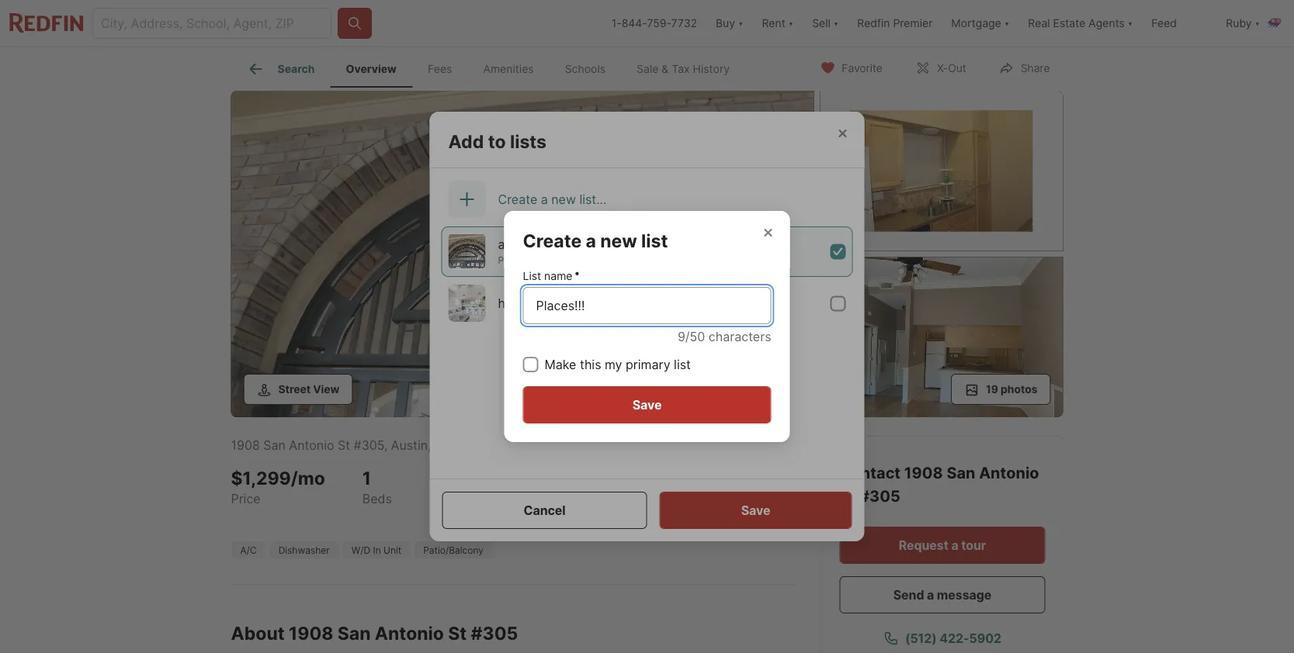 Task type: locate. For each thing, give the bounding box(es) containing it.
9
[[678, 329, 686, 344]]

#305 for 1908 san antonio st #305
[[860, 487, 901, 506]]

create up apartments at the top left of the page
[[498, 192, 538, 207]]

new down list...
[[601, 230, 637, 252]]

apartments checkbox
[[831, 244, 846, 260]]

about
[[231, 623, 285, 645]]

premier
[[893, 17, 933, 30]]

0 vertical spatial #305
[[354, 438, 385, 453]]

$1,299
[[231, 468, 291, 489]]

1 vertical spatial san
[[947, 464, 976, 483]]

1 inside 1 beds
[[363, 468, 371, 489]]

sq
[[500, 492, 516, 507]]

(512) 422-5902
[[906, 631, 1002, 647]]

a
[[541, 192, 548, 207], [586, 230, 596, 252], [952, 538, 959, 553], [927, 588, 934, 603]]

0 horizontal spatial list
[[535, 255, 547, 266]]

0 vertical spatial san
[[263, 438, 286, 453]]

0 horizontal spatial 1
[[363, 468, 371, 489]]

list up list
[[535, 255, 547, 266]]

1 horizontal spatial #305
[[471, 623, 518, 645]]

sale & tax history
[[637, 62, 730, 76]]

create inside button
[[498, 192, 538, 207]]

new inside button
[[552, 192, 576, 207]]

list box
[[442, 228, 852, 332]]

add to lists
[[449, 130, 547, 152]]

1 beds
[[363, 468, 392, 507]]

ft
[[519, 492, 531, 507]]

feed button
[[1143, 0, 1217, 47]]

1908 up request
[[905, 464, 943, 483]]

sale & tax history tab
[[621, 50, 746, 88]]

1 vertical spatial save
[[741, 503, 771, 518]]

1 vertical spatial create
[[523, 230, 582, 252]]

home
[[498, 296, 531, 311]]

list name •
[[523, 266, 580, 283]]

image image
[[231, 91, 814, 418], [821, 91, 1064, 251], [821, 257, 1064, 418]]

2 vertical spatial #305
[[471, 623, 518, 645]]

new left list...
[[552, 192, 576, 207]]

1 vertical spatial save button
[[660, 492, 852, 530]]

1 horizontal spatial st
[[448, 623, 467, 645]]

1 horizontal spatial new
[[601, 230, 637, 252]]

0 horizontal spatial 1908
[[231, 438, 260, 453]]

0 vertical spatial create
[[498, 192, 538, 207]]

primary
[[626, 357, 671, 372]]

share
[[1021, 62, 1050, 75]]

1 vertical spatial list
[[535, 255, 547, 266]]

1 up baths
[[429, 468, 438, 489]]

(512) 422-5902 button
[[840, 621, 1046, 654]]

antonio for 1908 san antonio st #305 ,
[[289, 438, 334, 453]]

cancel
[[524, 503, 566, 518]]

0 vertical spatial antonio
[[289, 438, 334, 453]]

tab list containing search
[[231, 47, 758, 88]]

2 horizontal spatial 1908
[[905, 464, 943, 483]]

create a new list dialog containing create a new list
[[504, 211, 790, 443]]

new
[[552, 192, 576, 207], [601, 230, 637, 252]]

st inside the 1908 san antonio st #305
[[840, 487, 856, 506]]

request
[[899, 538, 949, 553]]

50
[[690, 329, 705, 344]]

st
[[338, 438, 350, 453], [840, 487, 856, 506], [448, 623, 467, 645]]

send a message button
[[840, 577, 1046, 614]]

1 horizontal spatial san
[[338, 623, 371, 645]]

0 horizontal spatial ,
[[385, 438, 388, 453]]

#305
[[354, 438, 385, 453], [860, 487, 901, 506], [471, 623, 518, 645]]

1908 up $1,299
[[231, 438, 260, 453]]

austin
[[391, 438, 428, 453]]

about 1908 san antonio st #305
[[231, 623, 518, 645]]

0 vertical spatial new
[[552, 192, 576, 207]]

19 photos button
[[951, 374, 1051, 405]]

1
[[363, 468, 371, 489], [429, 468, 438, 489]]

652 sq ft
[[500, 468, 535, 507]]

2 horizontal spatial st
[[840, 487, 856, 506]]

create a new list...
[[498, 192, 607, 207]]

None text field
[[536, 297, 758, 315]]

photos
[[1001, 383, 1038, 396]]

1 1 from the left
[[363, 468, 371, 489]]

redfin premier button
[[848, 0, 942, 47]]

list down 9
[[674, 357, 691, 372]]

0 vertical spatial save
[[633, 398, 662, 413]]

create up list name •
[[523, 230, 582, 252]]

2 horizontal spatial list
[[674, 357, 691, 372]]

save
[[633, 398, 662, 413], [741, 503, 771, 518]]

1 vertical spatial #305
[[860, 487, 901, 506]]

list box containing apartments
[[442, 228, 852, 332]]

view
[[313, 383, 340, 396]]

1 horizontal spatial 1908
[[289, 623, 334, 645]]

1 vertical spatial new
[[601, 230, 637, 252]]

0 vertical spatial list
[[642, 230, 668, 252]]

x-
[[937, 62, 948, 75]]

st for 1908 san antonio st #305
[[840, 487, 856, 506]]

2 horizontal spatial san
[[947, 464, 976, 483]]

list down create a new list... button on the top of the page
[[642, 230, 668, 252]]

1 up beds
[[363, 468, 371, 489]]

san for 1908 san antonio st #305
[[947, 464, 976, 483]]

favorite button
[[807, 52, 896, 83]]

redfin
[[858, 17, 890, 30]]

0 vertical spatial st
[[338, 438, 350, 453]]

w/d
[[352, 545, 371, 556]]

0 horizontal spatial st
[[338, 438, 350, 453]]

0 horizontal spatial new
[[552, 192, 576, 207]]

/
[[686, 329, 690, 344]]

list
[[642, 230, 668, 252], [535, 255, 547, 266], [674, 357, 691, 372]]

0 horizontal spatial san
[[263, 438, 286, 453]]

a down list...
[[586, 230, 596, 252]]

1 horizontal spatial list
[[642, 230, 668, 252]]

lists
[[510, 130, 547, 152]]

1 vertical spatial 1908
[[905, 464, 943, 483]]

1908 inside the 1908 san antonio st #305
[[905, 464, 943, 483]]

0 horizontal spatial #305
[[354, 438, 385, 453]]

create a new list dialog
[[430, 112, 865, 542], [504, 211, 790, 443]]

0 vertical spatial 1908
[[231, 438, 260, 453]]

1 vertical spatial antonio
[[979, 464, 1040, 483]]

sale
[[637, 62, 659, 76]]

2 horizontal spatial #305
[[860, 487, 901, 506]]

san inside the 1908 san antonio st #305
[[947, 464, 976, 483]]

(512)
[[906, 631, 937, 647]]

2 1 from the left
[[429, 468, 438, 489]]

1908 for 1908 san antonio st #305 ,
[[231, 438, 260, 453]]

a right send
[[927, 588, 934, 603]]

street view
[[278, 383, 340, 396]]

1 inside 1 baths
[[429, 468, 438, 489]]

send a message
[[894, 588, 992, 603]]

#305 inside the 1908 san antonio st #305
[[860, 487, 901, 506]]

a left tour
[[952, 538, 959, 553]]

1 , from the left
[[385, 438, 388, 453]]

1908
[[231, 438, 260, 453], [905, 464, 943, 483], [289, 623, 334, 645]]

1 vertical spatial st
[[840, 487, 856, 506]]

1 horizontal spatial ,
[[428, 438, 431, 453]]

, left austin
[[385, 438, 388, 453]]

2 vertical spatial list
[[674, 357, 691, 372]]

cancel button
[[442, 492, 647, 530]]

, left "78705"
[[428, 438, 431, 453]]

price
[[231, 491, 261, 507]]

add
[[449, 130, 484, 152]]

1908 right the about
[[289, 623, 334, 645]]

st for 1908 san antonio st #305 ,
[[338, 438, 350, 453]]

19 photos
[[986, 383, 1038, 396]]

out
[[948, 62, 967, 75]]

1908 for 1908 san antonio st #305
[[905, 464, 943, 483]]

0 horizontal spatial antonio
[[289, 438, 334, 453]]

redfin premier
[[858, 17, 933, 30]]

1-
[[612, 17, 622, 30]]

2 horizontal spatial antonio
[[979, 464, 1040, 483]]

feed
[[1152, 17, 1177, 30]]

antonio inside the 1908 san antonio st #305
[[979, 464, 1040, 483]]

photo of 5702 glenhollow path, austin, tx 78745 image
[[449, 285, 486, 322]]

make
[[545, 357, 577, 372]]

•
[[574, 266, 580, 280]]

home checkbox
[[831, 296, 846, 312]]

street view button
[[243, 374, 353, 405]]

create
[[498, 192, 538, 207], [523, 230, 582, 252]]

1 horizontal spatial 1
[[429, 468, 438, 489]]

2 vertical spatial antonio
[[375, 623, 444, 645]]

w/d in unit
[[352, 545, 402, 556]]

san
[[263, 438, 286, 453], [947, 464, 976, 483], [338, 623, 371, 645]]

a for create a new list
[[586, 230, 596, 252]]

7732
[[671, 17, 697, 30]]

new for list
[[601, 230, 637, 252]]

1 horizontal spatial antonio
[[375, 623, 444, 645]]

submit search image
[[347, 16, 363, 31]]

2 vertical spatial 1908
[[289, 623, 334, 645]]

1 horizontal spatial save
[[741, 503, 771, 518]]

1-844-759-7732
[[612, 17, 697, 30]]

a up apartments at the top left of the page
[[541, 192, 548, 207]]

save button
[[523, 387, 772, 424], [660, 492, 852, 530]]

652
[[500, 468, 535, 489]]

tab list
[[231, 47, 758, 88]]



Task type: vqa. For each thing, say whether or not it's contained in the screenshot.
city, address, school, agent, zip 'search field'
yes



Task type: describe. For each thing, give the bounding box(es) containing it.
austin ,
[[391, 438, 435, 453]]

1908 san antonio st #305 ,
[[231, 438, 388, 453]]

unit
[[384, 545, 402, 556]]

2 vertical spatial st
[[448, 623, 467, 645]]

apartments
[[498, 237, 566, 252]]

share button
[[986, 52, 1064, 83]]

x-out
[[937, 62, 967, 75]]

2 vertical spatial san
[[338, 623, 371, 645]]

baths
[[429, 491, 463, 507]]

apartments primary list
[[498, 237, 566, 266]]

new for list...
[[552, 192, 576, 207]]

759-
[[647, 17, 671, 30]]

to
[[488, 130, 506, 152]]

a for create a new list...
[[541, 192, 548, 207]]

this
[[580, 357, 602, 372]]

characters
[[709, 329, 772, 344]]

beds
[[363, 491, 392, 507]]

list
[[523, 269, 541, 283]]

request a tour button
[[840, 527, 1046, 565]]

0 vertical spatial save button
[[523, 387, 772, 424]]

a for request a tour
[[952, 538, 959, 553]]

antonio for 1908 san antonio st #305
[[979, 464, 1040, 483]]

1 for 1 beds
[[363, 468, 371, 489]]

search link
[[247, 60, 315, 78]]

1 for 1 baths
[[429, 468, 438, 489]]

user photo image
[[1267, 14, 1285, 33]]

5902
[[970, 631, 1002, 647]]

make this my primary list
[[545, 357, 691, 372]]

message
[[937, 588, 992, 603]]

(512) 422-5902 link
[[840, 621, 1046, 654]]

fees tab
[[412, 50, 468, 88]]

in
[[373, 545, 381, 556]]

create a new list... button
[[442, 175, 852, 224]]

fees
[[428, 62, 452, 76]]

search
[[278, 62, 315, 76]]

add to lists element
[[449, 112, 565, 153]]

schools
[[565, 62, 606, 76]]

map entry image
[[718, 437, 796, 515]]

$1,299 /mo price
[[231, 468, 325, 507]]

list...
[[580, 192, 607, 207]]

create a new list
[[523, 230, 668, 252]]

#305 for 1908 san antonio st #305 ,
[[354, 438, 385, 453]]

list box inside create a new list dialog
[[442, 228, 852, 332]]

844-
[[622, 17, 647, 30]]

contact
[[840, 464, 905, 483]]

schools tab
[[550, 50, 621, 88]]

overview
[[346, 62, 397, 76]]

422-
[[940, 631, 970, 647]]

amenities
[[483, 62, 534, 76]]

tour
[[962, 538, 987, 553]]

City, Address, School, Agent, ZIP search field
[[92, 8, 332, 39]]

x-out button
[[902, 52, 980, 83]]

san for 1908 san antonio st #305 ,
[[263, 438, 286, 453]]

send
[[894, 588, 925, 603]]

Make this my primary list checkbox
[[523, 357, 539, 373]]

tax
[[672, 62, 690, 76]]

street
[[278, 383, 311, 396]]

photo of 1908 san antonio st #305 image
[[449, 233, 486, 270]]

amenities tab
[[468, 50, 550, 88]]

1908 san antonio st #305
[[840, 464, 1040, 506]]

name
[[544, 269, 573, 283]]

2 , from the left
[[428, 438, 431, 453]]

a for send a message
[[927, 588, 934, 603]]

0 horizontal spatial save
[[633, 398, 662, 413]]

78705
[[454, 438, 491, 453]]

9 / 50 characters
[[678, 329, 772, 344]]

favorite
[[842, 62, 883, 75]]

patio/balcony
[[423, 545, 484, 556]]

request a tour
[[899, 538, 987, 553]]

/mo
[[291, 468, 325, 489]]

create for create a new list...
[[498, 192, 538, 207]]

overview tab
[[330, 50, 412, 88]]

primary
[[498, 255, 532, 266]]

1-844-759-7732 link
[[612, 17, 697, 30]]

a/c
[[240, 545, 257, 556]]

19
[[986, 383, 999, 396]]

history
[[693, 62, 730, 76]]

create a new list element
[[523, 211, 687, 252]]

create a new list dialog containing add to lists
[[430, 112, 865, 542]]

my
[[605, 357, 622, 372]]

create for create a new list
[[523, 230, 582, 252]]

dishwasher
[[279, 545, 330, 556]]

1 baths
[[429, 468, 463, 507]]

list inside apartments primary list
[[535, 255, 547, 266]]

&
[[662, 62, 669, 76]]



